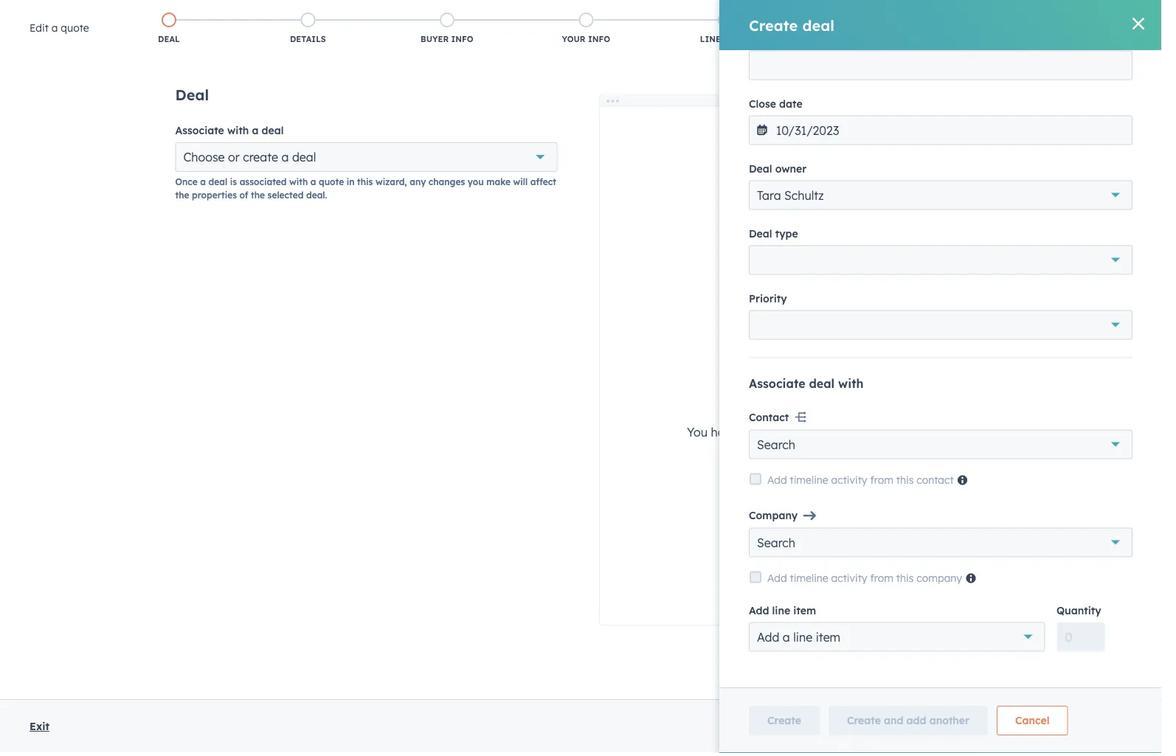 Task type: vqa. For each thing, say whether or not it's contained in the screenshot.
Be
no



Task type: describe. For each thing, give the bounding box(es) containing it.
choose or create a deal button
[[175, 142, 558, 172]]

signature & payment
[[815, 34, 915, 44]]

create date
[[735, 250, 796, 261]]

october
[[961, 721, 1003, 733]]

set for set up payments
[[572, 144, 586, 155]]

a inside popup button
[[282, 150, 289, 165]]

choose
[[183, 150, 225, 165]]

line
[[700, 34, 721, 44]]

menu containing apoptosis studios
[[796, 0, 1145, 29]]

deal.
[[306, 189, 327, 200]]

template
[[808, 425, 858, 440]]

you inside alert
[[478, 141, 500, 155]]

owner
[[633, 250, 668, 261]]

affect
[[531, 176, 557, 187]]

status:
[[219, 202, 252, 215]]

your
[[562, 34, 586, 44]]

apoptosis
[[1041, 6, 1086, 18]]

signature
[[815, 34, 864, 44]]

items
[[724, 34, 751, 44]]

saved
[[911, 721, 942, 733]]

up for set up payments to collect payments within hubspot from any quotes you create.
[[74, 141, 89, 155]]

0 horizontal spatial with
[[227, 124, 249, 137]]

3:56
[[781, 281, 800, 294]]

once
[[175, 176, 198, 187]]

associated
[[240, 176, 287, 187]]

search image
[[1129, 37, 1142, 50]]

18,
[[1006, 721, 1021, 733]]

search button
[[1121, 31, 1149, 56]]

once a deal is associated with a quote in this wizard, any changes you make will affect the properties of the selected deal.
[[175, 176, 557, 200]]

owners:
[[293, 202, 332, 215]]

deal inside popup button
[[292, 150, 316, 165]]

step
[[1082, 21, 1105, 34]]

your info list item
[[517, 10, 656, 48]]

create
[[243, 150, 278, 165]]

review list item
[[934, 10, 1073, 48]]

a right the edit at the left of page
[[51, 21, 58, 34]]

your info
[[562, 34, 611, 44]]

buyer info list item
[[378, 10, 517, 48]]

apoptosis studios button
[[1016, 0, 1145, 24]]

calling icon image
[[881, 7, 894, 21]]

notifications button
[[991, 0, 1016, 24]]

associate with a deal
[[175, 124, 284, 137]]

changes
[[429, 176, 465, 187]]

4 column header from the left
[[990, 239, 1127, 272]]

buyer
[[421, 34, 449, 44]]

calling icon button
[[875, 1, 900, 23]]

exit
[[30, 721, 49, 733]]

0 horizontal spatial quote
[[61, 21, 89, 34]]

set up payments to collect payments within hubspot from any quotes you create. alert
[[35, 126, 1127, 170]]

16,
[[893, 281, 906, 294]]

help button
[[935, 0, 960, 24]]

jan
[[872, 281, 890, 294]]

collect
[[172, 141, 211, 155]]

yet.
[[861, 425, 881, 440]]

selected
[[268, 189, 304, 200]]

date
[[772, 250, 796, 261]]

hubspot
[[319, 141, 371, 155]]

this
[[357, 176, 373, 187]]

up for set up payments
[[588, 144, 599, 155]]

haven't
[[711, 425, 752, 440]]

tara schultz image
[[1025, 5, 1038, 18]]

you inside once a deal is associated with a quote in this wizard, any changes you make will affect the properties of the selected deal.
[[468, 176, 484, 187]]

last
[[886, 721, 908, 733]]

2024
[[909, 281, 933, 294]]

2 column header from the left
[[309, 239, 445, 272]]

edit a quote
[[30, 21, 89, 34]]

set up payments
[[572, 144, 643, 155]]

payment
[[875, 34, 915, 44]]

a up 'create'
[[252, 124, 259, 137]]

upgrade image
[[805, 7, 818, 20]]

quote
[[599, 250, 630, 261]]

upgrade
[[821, 7, 862, 19]]

properties
[[192, 189, 237, 200]]

create
[[735, 250, 770, 261]]

signature & payment list item
[[795, 10, 934, 48]]

of inside once a deal is associated with a quote in this wizard, any changes you make will affect the properties of the selected deal.
[[240, 189, 248, 200]]

buyer info
[[421, 34, 474, 44]]



Task type: locate. For each thing, give the bounding box(es) containing it.
create.
[[504, 141, 545, 155]]

payments
[[93, 141, 152, 155], [215, 141, 274, 155], [601, 144, 643, 155]]

notifications image
[[997, 7, 1010, 20]]

payments for set up payments to collect payments within hubspot from any quotes you create.
[[93, 141, 152, 155]]

menu item left help image
[[904, 0, 935, 24]]

close image
[[1100, 144, 1109, 153]]

on
[[945, 721, 958, 733]]

the down once
[[175, 189, 189, 200]]

1 vertical spatial deal
[[175, 86, 209, 104]]

1 the from the left
[[175, 189, 189, 200]]

1 horizontal spatial of
[[1115, 21, 1125, 34]]

1 horizontal spatial info
[[588, 34, 611, 44]]

help image
[[941, 7, 954, 20]]

today
[[735, 281, 765, 294]]

deal list item
[[99, 10, 239, 48]]

0 horizontal spatial menu item
[[904, 0, 935, 24]]

pm
[[803, 281, 818, 294]]

deal inside once a deal is associated with a quote in this wizard, any changes you make will affect the properties of the selected deal.
[[209, 176, 228, 187]]

up
[[74, 141, 89, 155], [588, 144, 599, 155]]

set up payments link
[[560, 137, 669, 161]]

0 horizontal spatial deal
[[209, 176, 228, 187]]

any right the from on the top left of the page
[[407, 141, 430, 155]]

exit button
[[30, 718, 49, 736]]

line items list item
[[656, 10, 795, 48]]

1
[[1107, 21, 1112, 34]]

0 horizontal spatial up
[[74, 141, 89, 155]]

of right the "1" at right top
[[1115, 21, 1125, 34]]

1 vertical spatial of
[[240, 189, 248, 200]]

0 horizontal spatial info
[[451, 34, 474, 44]]

list
[[99, 10, 1073, 48]]

2 vertical spatial deal
[[209, 176, 228, 187]]

0 vertical spatial with
[[227, 124, 249, 137]]

column header
[[36, 239, 309, 272], [309, 239, 445, 272], [445, 239, 581, 272], [990, 239, 1127, 272]]

deal inside list item
[[158, 34, 180, 44]]

set for set up payments to collect payments within hubspot from any quotes you create.
[[51, 141, 70, 155]]

7
[[1128, 21, 1133, 34]]

quote owner
[[599, 250, 668, 261]]

0 vertical spatial of
[[1115, 21, 1125, 34]]

info right your
[[588, 34, 611, 44]]

menu item right help image
[[960, 0, 991, 24]]

last saved on october 18, 2023 button
[[886, 718, 1048, 736]]

deal inside main content
[[175, 86, 209, 104]]

1 vertical spatial deal
[[292, 150, 316, 165]]

any
[[407, 141, 430, 155], [410, 176, 426, 187]]

associate
[[175, 124, 224, 137]]

0 vertical spatial you
[[478, 141, 500, 155]]

any right wizard,
[[410, 176, 426, 187]]

any inside alert
[[407, 141, 430, 155]]

you
[[478, 141, 500, 155], [468, 176, 484, 187]]

&
[[867, 34, 873, 44]]

you
[[687, 425, 708, 440]]

0 horizontal spatial of
[[240, 189, 248, 200]]

info for your info
[[588, 34, 611, 44]]

the down associated
[[251, 189, 265, 200]]

any inside once a deal is associated with a quote in this wizard, any changes you make will affect the properties of the selected deal.
[[410, 176, 426, 187]]

2023
[[1024, 721, 1048, 733]]

info right buyer
[[451, 34, 474, 44]]

1 horizontal spatial set
[[572, 144, 586, 155]]

edit
[[30, 21, 49, 34]]

0 horizontal spatial the
[[175, 189, 189, 200]]

deal up 'create'
[[262, 124, 284, 137]]

with
[[227, 124, 249, 137], [289, 176, 308, 187]]

review
[[987, 34, 1021, 44]]

quote right the edit at the left of page
[[61, 21, 89, 34]]

1 vertical spatial with
[[289, 176, 308, 187]]

set up payments to collect payments within hubspot from any quotes you create.
[[51, 141, 545, 155]]

info
[[451, 34, 474, 44], [588, 34, 611, 44]]

0 vertical spatial any
[[407, 141, 430, 155]]

you up make
[[478, 141, 500, 155]]

will
[[514, 176, 528, 187]]

from
[[375, 141, 404, 155]]

menu
[[796, 0, 1145, 29]]

0 horizontal spatial set
[[51, 141, 70, 155]]

info for buyer info
[[451, 34, 474, 44]]

1 vertical spatial you
[[468, 176, 484, 187]]

with up or
[[227, 124, 249, 137]]

of up status:
[[240, 189, 248, 200]]

a right the chosen
[[798, 425, 805, 440]]

details
[[290, 34, 326, 44]]

last saved on october 18, 2023
[[886, 721, 1048, 733]]

3 column header from the left
[[445, 239, 581, 272]]

in
[[347, 176, 355, 187]]

1 horizontal spatial the
[[251, 189, 265, 200]]

quote inside once a deal is associated with a quote in this wizard, any changes you make will affect the properties of the selected deal.
[[319, 176, 344, 187]]

step 1 of 7
[[1082, 21, 1133, 34]]

banner
[[35, 74, 1127, 102]]

0 vertical spatial deal
[[158, 34, 180, 44]]

quote
[[61, 21, 89, 34], [319, 176, 344, 187]]

Search search field
[[35, 194, 210, 224]]

menu item
[[904, 0, 935, 24], [960, 0, 991, 24]]

today at 3:56 pm
[[735, 281, 818, 294]]

page section element
[[0, 63, 1163, 179]]

a up deal.
[[311, 176, 316, 187]]

1 vertical spatial any
[[410, 176, 426, 187]]

deal
[[262, 124, 284, 137], [292, 150, 316, 165], [209, 176, 228, 187]]

1 horizontal spatial quote
[[319, 176, 344, 187]]

deal
[[158, 34, 180, 44], [175, 86, 209, 104]]

the
[[175, 189, 189, 200], [251, 189, 265, 200]]

deal up deal.
[[292, 150, 316, 165]]

deal main content
[[175, 86, 987, 661]]

studios
[[1089, 6, 1123, 18]]

2 the from the left
[[251, 189, 265, 200]]

a right 'create'
[[282, 150, 289, 165]]

0 horizontal spatial payments
[[93, 141, 152, 155]]

a right once
[[200, 176, 206, 187]]

line items
[[700, 34, 751, 44]]

at
[[768, 281, 778, 294]]

1 horizontal spatial with
[[289, 176, 308, 187]]

0 vertical spatial deal
[[262, 124, 284, 137]]

2 horizontal spatial payments
[[601, 144, 643, 155]]

quotes
[[434, 141, 474, 155]]

payments for set up payments
[[601, 144, 643, 155]]

set
[[51, 141, 70, 155], [572, 144, 586, 155]]

choose or create a deal
[[183, 150, 316, 165]]

details list item
[[239, 10, 378, 48]]

apoptosis studios
[[1041, 6, 1123, 18]]

1 horizontal spatial menu item
[[960, 0, 991, 24]]

you left make
[[468, 176, 484, 187]]

deal up properties
[[209, 176, 228, 187]]

1 menu item from the left
[[904, 0, 935, 24]]

1 horizontal spatial payments
[[215, 141, 274, 155]]

to
[[156, 141, 168, 155]]

wizard,
[[376, 176, 407, 187]]

list containing deal
[[99, 10, 1073, 48]]

Search HubSpot search field
[[955, 31, 1136, 56]]

1 column header from the left
[[36, 239, 309, 272]]

0 vertical spatial quote
[[61, 21, 89, 34]]

is
[[230, 176, 237, 187]]

1 info from the left
[[451, 34, 474, 44]]

of
[[1115, 21, 1125, 34], [240, 189, 248, 200]]

2 menu item from the left
[[960, 0, 991, 24]]

2 horizontal spatial deal
[[292, 150, 316, 165]]

within
[[278, 141, 315, 155]]

1 horizontal spatial up
[[588, 144, 599, 155]]

up inside 'set up payments' link
[[588, 144, 599, 155]]

banner inside page section "element"
[[35, 74, 1127, 102]]

chosen
[[755, 425, 794, 440]]

1 horizontal spatial deal
[[262, 124, 284, 137]]

1 vertical spatial quote
[[319, 176, 344, 187]]

jan 16, 2024
[[872, 281, 933, 294]]

with up selected at the top left of page
[[289, 176, 308, 187]]

2 info from the left
[[588, 34, 611, 44]]

quote left in
[[319, 176, 344, 187]]

or
[[228, 150, 240, 165]]

with inside once a deal is associated with a quote in this wizard, any changes you make will affect the properties of the selected deal.
[[289, 176, 308, 187]]

make
[[487, 176, 511, 187]]

you haven't chosen a template yet.
[[687, 425, 881, 440]]



